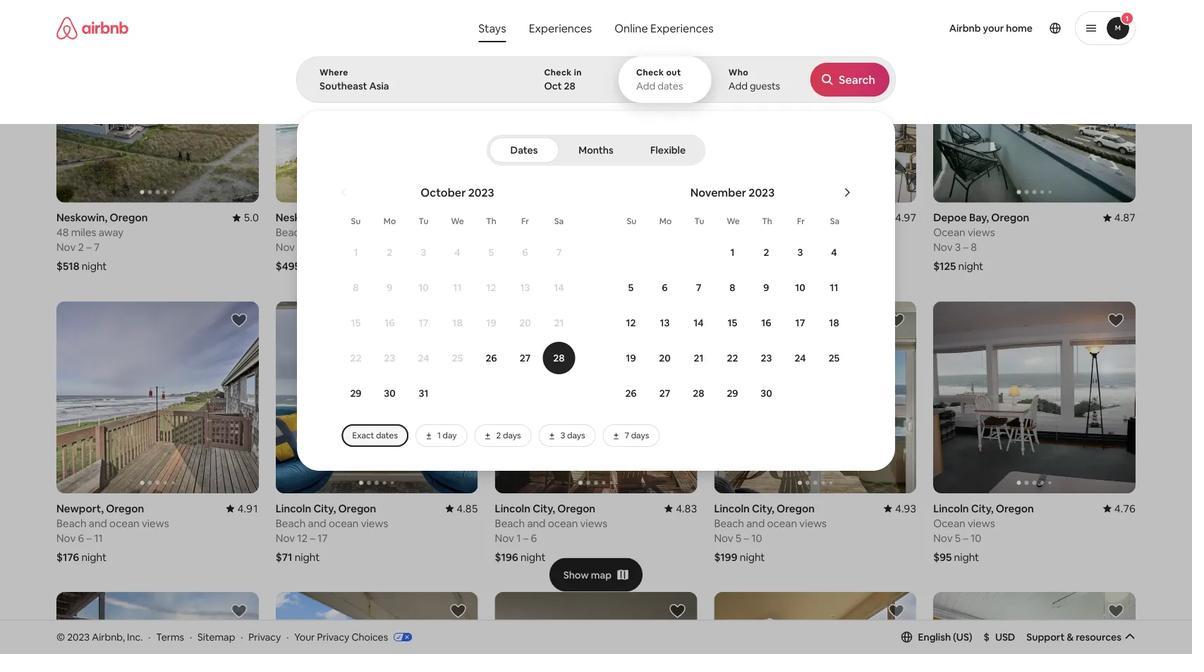 Task type: locate. For each thing, give the bounding box(es) containing it.
1 horizontal spatial 4
[[832, 246, 838, 259]]

nov up the '$95'
[[934, 532, 953, 545]]

21 button
[[542, 306, 576, 340], [682, 342, 716, 375]]

2 4 button from the left
[[818, 236, 852, 270]]

2 horizontal spatial 17
[[796, 317, 806, 330]]

30
[[384, 387, 396, 400], [761, 387, 773, 400]]

add to wishlist: depoe bay, oregon image
[[1108, 21, 1125, 38], [669, 603, 686, 620]]

3 days from the left
[[631, 431, 649, 441]]

1 horizontal spatial 11 button
[[818, 271, 852, 305]]

3 button down "october"
[[407, 236, 441, 270]]

days right the 3 days in the bottom of the page
[[631, 431, 649, 441]]

0 horizontal spatial 3 button
[[407, 236, 441, 270]]

check inside check out add dates
[[637, 67, 664, 78]]

25 button
[[441, 342, 475, 375], [818, 342, 852, 375]]

city, inside lincoln city, oregon ocean views nov 5 – 10 $95 night
[[972, 502, 994, 516]]

3 right dec
[[780, 241, 786, 254]]

1 vertical spatial 27 button
[[648, 377, 682, 411]]

1 privacy from the left
[[249, 631, 281, 644]]

mountain
[[715, 226, 760, 239]]

beach up the $196
[[495, 517, 525, 531]]

check inside check in oct 28
[[544, 67, 572, 78]]

1 inside lincoln city, oregon beach and ocean views nov 1 – 6 $196 night
[[517, 532, 521, 545]]

2 sa from the left
[[831, 216, 840, 227]]

lincoln inside lincoln city, oregon beach and ocean views nov 1 – 6 $196 night
[[495, 502, 531, 516]]

2 24 button from the left
[[784, 342, 818, 375]]

10 button
[[407, 271, 441, 305], [784, 271, 818, 305]]

3 right 2 days
[[561, 431, 566, 441]]

8 down neskowin, oregon beach and ocean views nov 6 – 11 $495
[[353, 282, 359, 294]]

airbnb,
[[92, 631, 125, 644]]

4 button right the lake
[[818, 236, 852, 270]]

airbnb your home
[[950, 22, 1033, 35]]

1 4.97 from the left
[[457, 211, 478, 225]]

lincoln up the '$95'
[[934, 502, 969, 516]]

0 horizontal spatial 19
[[487, 317, 497, 330]]

lincoln inside lincoln city, oregon lake views nov 1 – 6 night
[[495, 211, 531, 225]]

neskowin, inside neskowin, oregon 48 miles away nov 2 – 7 $518 night
[[56, 211, 108, 225]]

2 16 button from the left
[[750, 306, 784, 340]]

lincoln
[[495, 211, 531, 225], [276, 502, 311, 516], [715, 502, 750, 516], [495, 502, 531, 516], [934, 502, 969, 516]]

ocean up the '$95'
[[934, 517, 966, 531]]

1 vertical spatial ocean
[[934, 517, 966, 531]]

1 4 from the left
[[455, 246, 461, 259]]

1 horizontal spatial 25
[[829, 352, 840, 365]]

4 for october 2023
[[455, 246, 461, 259]]

profile element
[[738, 0, 1136, 56]]

18 for second the 18 button from the right
[[453, 317, 463, 330]]

4 button
[[441, 236, 475, 270], [818, 236, 852, 270]]

add to wishlist: lincoln city, oregon image for lincoln city, oregon beach and ocean views nov 12 – 17 $71 night
[[450, 312, 467, 329]]

1 horizontal spatial 17 button
[[784, 306, 818, 340]]

1 30 from the left
[[384, 387, 396, 400]]

show map button
[[550, 559, 643, 593]]

2 th from the left
[[762, 216, 773, 227]]

1 horizontal spatial 23
[[761, 352, 772, 365]]

1 16 button from the left
[[373, 306, 407, 340]]

1 horizontal spatial 4 button
[[818, 236, 852, 270]]

· left your
[[287, 631, 289, 644]]

– inside lincoln city, oregon beach and ocean views nov 1 – 6 $196 night
[[523, 532, 529, 545]]

fr right mountain
[[798, 216, 805, 227]]

city, for 6
[[533, 211, 555, 225]]

fr right lake
[[522, 216, 529, 227]]

oregon inside newport, oregon beach and ocean views nov 6 – 11 $176 night
[[106, 502, 144, 516]]

14 down lincoln city, oregon lake views nov 1 – 6 night
[[554, 282, 564, 294]]

city, for 5
[[752, 502, 775, 516]]

4 button down 4.97 out of 5 average rating icon
[[441, 236, 475, 270]]

ocean for lincoln city, oregon beach and ocean views nov 1 – 6 $196 night
[[548, 517, 578, 531]]

lincoln city, oregon beach and ocean views nov 12 – 17 $71 night
[[276, 502, 388, 564]]

·
[[148, 631, 151, 644], [190, 631, 192, 644], [241, 631, 243, 644], [287, 631, 289, 644]]

1 horizontal spatial 8
[[730, 282, 736, 294]]

views inside lincoln city, oregon lake views nov 1 – 6 night
[[520, 226, 547, 239]]

lincoln for lincoln city, oregon ocean views nov 5 – 10 $95 night
[[934, 502, 969, 516]]

0 vertical spatial 27 button
[[509, 342, 542, 375]]

2 15 from the left
[[728, 317, 738, 330]]

0 vertical spatial ocean
[[934, 226, 966, 239]]

check up oct
[[544, 67, 572, 78]]

2023 right november
[[749, 185, 775, 200]]

1 mo from the left
[[384, 216, 396, 227]]

0 vertical spatial 28 button
[[542, 342, 576, 375]]

1 vertical spatial 21
[[694, 352, 704, 365]]

1 days from the left
[[503, 431, 521, 441]]

0 vertical spatial dates
[[658, 80, 683, 92]]

ocean
[[329, 226, 359, 239], [109, 517, 139, 531], [329, 517, 359, 531], [768, 517, 798, 531], [548, 517, 578, 531]]

nov up $125
[[934, 241, 953, 254]]

4.93 out of 5 average rating image
[[665, 211, 698, 225], [884, 502, 917, 516]]

months button
[[562, 138, 631, 163]]

night inside newport, oregon beach and ocean views nov 6 – 11 $176 night
[[81, 551, 107, 564]]

7 button right lake
[[542, 236, 576, 270]]

nov down lake
[[495, 241, 514, 254]]

1 vertical spatial 19
[[626, 352, 636, 365]]

0 horizontal spatial 12
[[297, 532, 308, 545]]

nov down "48"
[[56, 241, 76, 254]]

city, inside lincoln city, oregon lake views nov 1 – 6 night
[[533, 211, 555, 225]]

2 22 from the left
[[727, 352, 739, 365]]

0 horizontal spatial sa
[[555, 216, 564, 227]]

1 horizontal spatial tu
[[695, 216, 705, 227]]

1 horizontal spatial 23 button
[[750, 342, 784, 375]]

1 check from the left
[[544, 67, 572, 78]]

16 button
[[373, 306, 407, 340], [750, 306, 784, 340]]

1 horizontal spatial add to wishlist: depoe bay, oregon image
[[1108, 21, 1125, 38]]

9 for second 9 button from right
[[387, 282, 393, 294]]

miles
[[71, 226, 96, 239]]

beach inside lincoln city, oregon beach and ocean views nov 5 – 10 $199 night
[[715, 517, 745, 531]]

14 right add to wishlist: lincoln city, oregon image
[[694, 317, 704, 330]]

days left the 3 days in the bottom of the page
[[503, 431, 521, 441]]

1 neskowin, from the left
[[56, 211, 108, 225]]

12 button left add to wishlist: lincoln city, oregon image
[[614, 306, 648, 340]]

sa right the lake
[[831, 216, 840, 227]]

4.93 for lincoln city, oregon lake views nov 1 – 6 night
[[676, 211, 698, 225]]

0 horizontal spatial 15
[[351, 317, 361, 330]]

0 horizontal spatial 14
[[554, 282, 564, 294]]

lincoln for lincoln city, oregon beach and ocean views nov 5 – 10 $199 night
[[715, 502, 750, 516]]

2 horizontal spatial 2023
[[749, 185, 775, 200]]

0 horizontal spatial 24
[[418, 352, 430, 365]]

2 18 from the left
[[830, 317, 840, 330]]

2 su from the left
[[627, 216, 637, 227]]

2 23 button from the left
[[750, 342, 784, 375]]

1 29 from the left
[[350, 387, 362, 400]]

0 horizontal spatial 9 button
[[373, 271, 407, 305]]

1
[[1126, 14, 1129, 23], [517, 241, 521, 254], [354, 246, 358, 259], [731, 246, 735, 259], [438, 431, 441, 441], [517, 532, 521, 545]]

lincoln inside lincoln city, oregon beach and ocean views nov 5 – 10 $199 night
[[715, 502, 750, 516]]

1 button for november
[[716, 236, 750, 270]]

26 for '26' button to the right
[[626, 387, 637, 400]]

10 inside lincoln city, oregon beach and ocean views nov 5 – 10 $199 night
[[752, 532, 763, 545]]

30 for first 30 'button' from left
[[384, 387, 396, 400]]

11
[[313, 241, 322, 254], [453, 282, 462, 294], [830, 282, 839, 294], [94, 532, 103, 545]]

th up dec
[[762, 216, 773, 227]]

2 10 button from the left
[[784, 271, 818, 305]]

city, inside lincoln city, oregon beach and ocean views nov 12 – 17 $71 night
[[314, 502, 336, 516]]

group
[[56, 10, 259, 203], [276, 10, 478, 203], [495, 10, 698, 203], [715, 10, 917, 203], [934, 10, 1136, 203], [56, 56, 894, 112], [56, 302, 259, 494], [276, 302, 478, 494], [495, 302, 698, 494], [715, 302, 917, 494], [934, 302, 1136, 494], [56, 593, 259, 655], [276, 593, 478, 655], [495, 593, 698, 655], [715, 593, 917, 655], [934, 593, 1136, 655]]

1 vertical spatial add to wishlist: depoe bay, oregon image
[[669, 603, 686, 620]]

4.93 out of 5 average rating image for lincoln city, oregon lake views nov 1 – 6 night
[[665, 211, 698, 225]]

lincoln right 4.83
[[715, 502, 750, 516]]

nov up $176
[[56, 532, 76, 545]]

beach for lincoln city, oregon beach and ocean views nov 1 – 6 $196 night
[[495, 517, 525, 531]]

tab list
[[489, 135, 703, 166]]

2 experiences from the left
[[651, 21, 714, 35]]

0 horizontal spatial 4 button
[[441, 236, 475, 270]]

fr
[[522, 216, 529, 227], [798, 216, 805, 227]]

we down october 2023
[[451, 216, 464, 227]]

2023 for october
[[468, 185, 495, 200]]

21 for bottom 21 button
[[694, 352, 704, 365]]

1 17 button from the left
[[407, 306, 441, 340]]

0 horizontal spatial days
[[503, 431, 521, 441]]

city, inside lincoln city, oregon beach and ocean views nov 5 – 10 $199 night
[[752, 502, 775, 516]]

15 for second 15 button from left
[[728, 317, 738, 330]]

lincoln inside lincoln city, oregon ocean views nov 5 – 10 $95 night
[[934, 502, 969, 516]]

1 horizontal spatial 15
[[728, 317, 738, 330]]

0 vertical spatial 26
[[486, 352, 497, 365]]

views
[[361, 226, 388, 239], [805, 226, 832, 239], [520, 226, 547, 239], [968, 226, 996, 239], [142, 517, 169, 531], [361, 517, 388, 531], [800, 517, 827, 531], [581, 517, 608, 531], [968, 517, 996, 531]]

0 horizontal spatial 6 button
[[509, 236, 542, 270]]

tab list containing dates
[[489, 135, 703, 166]]

0 vertical spatial 19 button
[[475, 306, 509, 340]]

1 16 from the left
[[385, 317, 395, 330]]

4.97
[[457, 211, 478, 225], [896, 211, 917, 225]]

and inside keizer, oregon mountain and lake views nov 28 – dec 3 $249
[[762, 226, 781, 239]]

experiences up in
[[529, 21, 592, 35]]

1 fr from the left
[[522, 216, 529, 227]]

27
[[520, 352, 531, 365], [660, 387, 671, 400]]

nov up $249 at the top of the page
[[715, 241, 734, 254]]

experiences up out
[[651, 21, 714, 35]]

2 4.97 from the left
[[896, 211, 917, 225]]

nov up the $196
[[495, 532, 514, 545]]

ocean inside lincoln city, oregon beach and ocean views nov 1 – 6 $196 night
[[548, 517, 578, 531]]

3 button for october 2023
[[407, 236, 441, 270]]

neskowin, right 5.0
[[276, 211, 327, 225]]

5 button
[[475, 236, 509, 270], [614, 271, 648, 305]]

0 horizontal spatial th
[[486, 216, 497, 227]]

ocean inside lincoln city, oregon ocean views nov 5 – 10 $95 night
[[934, 517, 966, 531]]

1 horizontal spatial 14 button
[[682, 306, 716, 340]]

$71
[[276, 551, 293, 564]]

1 vertical spatial 13
[[660, 317, 670, 330]]

0 horizontal spatial add to wishlist: depoe bay, oregon image
[[669, 603, 686, 620]]

3 inside keizer, oregon mountain and lake views nov 28 – dec 3 $249
[[780, 241, 786, 254]]

2 inside neskowin, oregon 48 miles away nov 2 – 7 $518 night
[[78, 241, 84, 254]]

views inside lincoln city, oregon beach and ocean views nov 5 – 10 $199 night
[[800, 517, 827, 531]]

oregon inside depoe bay, oregon ocean views nov 3 – 8 $125 night
[[992, 211, 1030, 225]]

lincoln up lake
[[495, 211, 531, 225]]

©
[[56, 631, 65, 644]]

1 25 from the left
[[452, 352, 463, 365]]

views inside keizer, oregon mountain and lake views nov 28 – dec 3 $249
[[805, 226, 832, 239]]

4.87 out of 5 average rating image
[[1104, 211, 1136, 225]]

2 button
[[373, 236, 407, 270], [750, 236, 784, 270]]

add to wishlist: lincoln city, oregon image for lincoln city, oregon lake views nov 1 – 6 night
[[669, 21, 686, 38]]

3 days
[[561, 431, 585, 441]]

16 for 1st 16 button from right
[[762, 317, 772, 330]]

add left the- in the top right of the page
[[637, 80, 656, 92]]

stays
[[479, 21, 506, 35]]

views inside newport, oregon beach and ocean views nov 6 – 11 $176 night
[[142, 517, 169, 531]]

airbnb
[[950, 22, 981, 35]]

oct
[[544, 80, 562, 92]]

2 button for november 2023
[[750, 236, 784, 270]]

beach for lincoln city, oregon beach and ocean views nov 12 – 17 $71 night
[[276, 517, 306, 531]]

beach inside lincoln city, oregon beach and ocean views nov 1 – 6 $196 night
[[495, 517, 525, 531]]

2 neskowin, from the left
[[276, 211, 327, 225]]

2 privacy from the left
[[317, 631, 350, 644]]

beach inside lincoln city, oregon beach and ocean views nov 12 – 17 $71 night
[[276, 517, 306, 531]]

privacy right your
[[317, 631, 350, 644]]

privacy left your
[[249, 631, 281, 644]]

lincoln for lincoln city, oregon beach and ocean views nov 12 – 17 $71 night
[[276, 502, 311, 516]]

add down who at the right top of the page
[[729, 80, 748, 92]]

11 inside newport, oregon beach and ocean views nov 6 – 11 $176 night
[[94, 532, 103, 545]]

add to wishlist: newport, oregon image
[[231, 312, 248, 329], [889, 603, 906, 620]]

1 horizontal spatial experiences
[[651, 21, 714, 35]]

6 inside lincoln city, oregon beach and ocean views nov 1 – 6 $196 night
[[531, 532, 537, 545]]

dates inside check out add dates
[[658, 80, 683, 92]]

oregon inside lincoln city, oregon beach and ocean views nov 5 – 10 $199 night
[[777, 502, 815, 516]]

22
[[350, 352, 362, 365], [727, 352, 739, 365]]

0 horizontal spatial add
[[637, 80, 656, 92]]

8
[[971, 241, 978, 254], [353, 282, 359, 294], [730, 282, 736, 294]]

2023 up 4.97 out of 5 average rating icon
[[468, 185, 495, 200]]

dates down out
[[658, 80, 683, 92]]

0 horizontal spatial 23
[[384, 352, 396, 365]]

2023
[[468, 185, 495, 200], [749, 185, 775, 200], [67, 631, 90, 644]]

1 horizontal spatial 27
[[660, 387, 671, 400]]

· left "privacy" link
[[241, 631, 243, 644]]

views inside lincoln city, oregon ocean views nov 5 – 10 $95 night
[[968, 517, 996, 531]]

neskowin, inside neskowin, oregon beach and ocean views nov 6 – 11 $495
[[276, 211, 327, 225]]

2
[[78, 241, 84, 254], [387, 246, 393, 259], [764, 246, 770, 259], [497, 431, 501, 441]]

october 2023
[[421, 185, 495, 200]]

4.93 for lincoln city, oregon beach and ocean views nov 5 – 10 $199 night
[[896, 502, 917, 516]]

12 button down lake
[[475, 271, 509, 305]]

ocean inside neskowin, oregon beach and ocean views nov 6 – 11 $495
[[329, 226, 359, 239]]

3 button right dec
[[784, 236, 818, 270]]

0 horizontal spatial experiences
[[529, 21, 592, 35]]

2 22 button from the left
[[716, 342, 750, 375]]

nov
[[56, 241, 76, 254], [276, 241, 295, 254], [715, 241, 734, 254], [495, 241, 514, 254], [934, 241, 953, 254], [56, 532, 76, 545], [276, 532, 295, 545], [715, 532, 734, 545], [495, 532, 514, 545], [934, 532, 953, 545]]

2 4 from the left
[[832, 246, 838, 259]]

your
[[295, 631, 315, 644]]

nov inside lincoln city, oregon beach and ocean views nov 12 – 17 $71 night
[[276, 532, 295, 545]]

0 vertical spatial 4.93 out of 5 average rating image
[[665, 211, 698, 225]]

0 horizontal spatial 28 button
[[542, 342, 576, 375]]

– inside lincoln city, oregon ocean views nov 5 – 10 $95 night
[[964, 532, 969, 545]]

1 23 from the left
[[384, 352, 396, 365]]

lincoln inside lincoln city, oregon beach and ocean views nov 12 – 17 $71 night
[[276, 502, 311, 516]]

2 29 from the left
[[727, 387, 739, 400]]

4.76 out of 5 average rating image
[[1104, 502, 1136, 516]]

lincoln right 4.91
[[276, 502, 311, 516]]

lincoln for lincoln city, oregon lake views nov 1 – 6 night
[[495, 211, 531, 225]]

nov up $495
[[276, 241, 295, 254]]

0 horizontal spatial 18 button
[[441, 306, 475, 340]]

2 days from the left
[[567, 431, 585, 441]]

2 23 from the left
[[761, 352, 772, 365]]

sa right lake
[[555, 216, 564, 227]]

– inside lincoln city, oregon lake views nov 1 – 6 night
[[523, 241, 529, 254]]

4.97 down october 2023
[[457, 211, 478, 225]]

1 horizontal spatial 30
[[761, 387, 773, 400]]

english (us) button
[[902, 632, 973, 644]]

1 horizontal spatial 3 button
[[784, 236, 818, 270]]

0 horizontal spatial dates
[[376, 431, 398, 441]]

experiences inside online experiences link
[[651, 21, 714, 35]]

beach up $495
[[276, 226, 306, 239]]

days
[[503, 431, 521, 441], [567, 431, 585, 441], [631, 431, 649, 441]]

· right inc.
[[148, 631, 151, 644]]

7 button up add to wishlist: lincoln city, oregon image
[[682, 271, 716, 305]]

1 button right $495
[[339, 236, 373, 270]]

0 horizontal spatial 19 button
[[475, 306, 509, 340]]

4 down 4.97 out of 5 average rating icon
[[455, 246, 461, 259]]

night
[[82, 260, 107, 273], [521, 260, 546, 273], [959, 260, 984, 273], [81, 551, 107, 564], [295, 551, 320, 564], [740, 551, 765, 564], [521, 551, 546, 564], [955, 551, 980, 564]]

15 button
[[339, 306, 373, 340], [716, 306, 750, 340]]

28 inside check in oct 28
[[564, 80, 576, 92]]

1 ocean from the top
[[934, 226, 966, 239]]

0 horizontal spatial 25
[[452, 352, 463, 365]]

neskowin, up miles
[[56, 211, 108, 225]]

0 vertical spatial 21 button
[[542, 306, 576, 340]]

2 ocean from the top
[[934, 517, 966, 531]]

1 horizontal spatial 2 button
[[750, 236, 784, 270]]

None search field
[[296, 0, 1193, 471]]

2 9 from the left
[[764, 282, 770, 294]]

2 1 button from the left
[[716, 236, 750, 270]]

dates right 'exact' on the bottom
[[376, 431, 398, 441]]

1 horizontal spatial 24 button
[[784, 342, 818, 375]]

1 sa from the left
[[555, 216, 564, 227]]

night inside lincoln city, oregon beach and ocean views nov 1 – 6 $196 night
[[521, 551, 546, 564]]

0 vertical spatial 12
[[487, 282, 497, 294]]

nov inside lincoln city, oregon beach and ocean views nov 5 – 10 $199 night
[[715, 532, 734, 545]]

ocean for 3
[[934, 226, 966, 239]]

1 horizontal spatial 15 button
[[716, 306, 750, 340]]

check
[[544, 67, 572, 78], [637, 67, 664, 78]]

2 2 button from the left
[[750, 236, 784, 270]]

&
[[1067, 632, 1074, 644]]

1 experiences from the left
[[529, 21, 592, 35]]

11 inside neskowin, oregon beach and ocean views nov 6 – 11 $495
[[313, 241, 322, 254]]

24
[[418, 352, 430, 365], [795, 352, 806, 365]]

15
[[351, 317, 361, 330], [728, 317, 738, 330]]

tu left the keizer,
[[695, 216, 705, 227]]

28 button
[[542, 342, 576, 375], [682, 377, 716, 411]]

1 vertical spatial 20 button
[[648, 342, 682, 375]]

1 15 button from the left
[[339, 306, 373, 340]]

4.97 out of 5 average rating image
[[446, 211, 478, 225]]

0 vertical spatial 5 button
[[475, 236, 509, 270]]

add to wishlist: lincoln city, oregon image
[[669, 21, 686, 38], [450, 312, 467, 329], [889, 312, 906, 329], [1108, 312, 1125, 329], [231, 603, 248, 620], [450, 603, 467, 620]]

– inside keizer, oregon mountain and lake views nov 28 – dec 3 $249
[[751, 241, 756, 254]]

days for 3 days
[[567, 431, 585, 441]]

1 vertical spatial 12 button
[[614, 306, 648, 340]]

su
[[351, 216, 361, 227], [627, 216, 637, 227]]

resources
[[1076, 632, 1122, 644]]

ocean inside lincoln city, oregon beach and ocean views nov 12 – 17 $71 night
[[329, 517, 359, 531]]

check out add dates
[[637, 67, 683, 92]]

days for 7 days
[[631, 431, 649, 441]]

1 2 button from the left
[[373, 236, 407, 270]]

1 horizontal spatial 29 button
[[716, 377, 750, 411]]

1 3 button from the left
[[407, 236, 441, 270]]

and
[[308, 226, 327, 239], [762, 226, 781, 239], [89, 517, 107, 531], [308, 517, 327, 531], [747, 517, 765, 531], [527, 517, 546, 531]]

night inside lincoln city, oregon lake views nov 1 – 6 night
[[521, 260, 546, 273]]

22 button
[[339, 342, 373, 375], [716, 342, 750, 375]]

0 horizontal spatial 4.97
[[457, 211, 478, 225]]

and inside lincoln city, oregon beach and ocean views nov 5 – 10 $199 night
[[747, 517, 765, 531]]

2023 right ©
[[67, 631, 90, 644]]

4.93
[[676, 211, 698, 225], [896, 502, 917, 516]]

5.0
[[244, 211, 259, 225]]

neskowin,
[[56, 211, 108, 225], [276, 211, 327, 225]]

november 2023
[[691, 185, 775, 200]]

0 horizontal spatial 17 button
[[407, 306, 441, 340]]

1 horizontal spatial fr
[[798, 216, 805, 227]]

4 · from the left
[[287, 631, 289, 644]]

days left 7 days
[[567, 431, 585, 441]]

1 horizontal spatial 7 button
[[682, 271, 716, 305]]

night inside lincoln city, oregon beach and ocean views nov 5 – 10 $199 night
[[740, 551, 765, 564]]

1 18 from the left
[[453, 317, 463, 330]]

beach inside neskowin, oregon beach and ocean views nov 6 – 11 $495
[[276, 226, 306, 239]]

city,
[[533, 211, 555, 225], [314, 502, 336, 516], [752, 502, 775, 516], [533, 502, 555, 516], [972, 502, 994, 516]]

6
[[297, 241, 304, 254], [531, 241, 537, 254], [523, 246, 528, 259], [662, 282, 668, 294], [78, 532, 84, 545], [531, 532, 537, 545]]

1 9 button from the left
[[373, 271, 407, 305]]

0 horizontal spatial 5 button
[[475, 236, 509, 270]]

beach down the newport,
[[56, 517, 86, 531]]

1 horizontal spatial th
[[762, 216, 773, 227]]

privacy
[[249, 631, 281, 644], [317, 631, 350, 644]]

1 horizontal spatial 4.93
[[896, 502, 917, 516]]

2 · from the left
[[190, 631, 192, 644]]

2 fr from the left
[[798, 216, 805, 227]]

0 vertical spatial 14 button
[[542, 271, 576, 305]]

1 vertical spatial 26 button
[[614, 377, 648, 411]]

2 check from the left
[[637, 67, 664, 78]]

1 9 from the left
[[387, 282, 393, 294]]

– inside neskowin, oregon beach and ocean views nov 6 – 11 $495
[[306, 241, 311, 254]]

1 15 from the left
[[351, 317, 361, 330]]

check for add
[[637, 67, 664, 78]]

add inside check out add dates
[[637, 80, 656, 92]]

beach up $71
[[276, 517, 306, 531]]

(us)
[[954, 632, 973, 644]]

4.83 out of 5 average rating image
[[665, 502, 698, 516]]

ocean inside lincoln city, oregon beach and ocean views nov 5 – 10 $199 night
[[768, 517, 798, 531]]

support & resources button
[[1027, 632, 1136, 644]]

0 horizontal spatial 27
[[520, 352, 531, 365]]

2 3 button from the left
[[784, 236, 818, 270]]

8 down $249 at the top of the page
[[730, 282, 736, 294]]

check left out
[[637, 67, 664, 78]]

city, inside lincoln city, oregon beach and ocean views nov 1 – 6 $196 night
[[533, 502, 555, 516]]

14 for leftmost "14" button
[[554, 282, 564, 294]]

nov up $71
[[276, 532, 295, 545]]

0 horizontal spatial su
[[351, 216, 361, 227]]

stays tab panel
[[296, 56, 1193, 471]]

ocean inside newport, oregon beach and ocean views nov 6 – 11 $176 night
[[109, 517, 139, 531]]

· right terms at the left
[[190, 631, 192, 644]]

1 horizontal spatial 17
[[419, 317, 429, 330]]

2 25 from the left
[[829, 352, 840, 365]]

2 16 from the left
[[762, 317, 772, 330]]

tu down "october"
[[419, 216, 429, 227]]

2 29 button from the left
[[716, 377, 750, 411]]

19 button
[[475, 306, 509, 340], [614, 342, 648, 375]]

1 vertical spatial 27
[[660, 387, 671, 400]]

© 2023 airbnb, inc. ·
[[56, 631, 151, 644]]

1 inside lincoln city, oregon lake views nov 1 – 6 night
[[517, 241, 521, 254]]

1 1 button from the left
[[339, 236, 373, 270]]

ocean for 5
[[934, 517, 966, 531]]

nov up $199
[[715, 532, 734, 545]]

–
[[86, 241, 92, 254], [306, 241, 311, 254], [751, 241, 756, 254], [523, 241, 529, 254], [964, 241, 969, 254], [87, 532, 92, 545], [310, 532, 315, 545], [744, 532, 750, 545], [523, 532, 529, 545], [964, 532, 969, 545]]

1 horizontal spatial 19
[[626, 352, 636, 365]]

2 add from the left
[[729, 80, 748, 92]]

1 add from the left
[[637, 80, 656, 92]]

2 mo from the left
[[660, 216, 672, 227]]

oregon
[[110, 211, 148, 225], [329, 211, 367, 225], [750, 211, 788, 225], [558, 211, 596, 225], [992, 211, 1030, 225], [106, 502, 144, 516], [338, 502, 376, 516], [777, 502, 815, 516], [558, 502, 596, 516], [996, 502, 1035, 516]]

0 horizontal spatial 2 button
[[373, 236, 407, 270]]

1 4 button from the left
[[441, 236, 475, 270]]

1 vertical spatial 5 button
[[614, 271, 648, 305]]

we down november 2023
[[727, 216, 740, 227]]

tab list inside stays tab panel
[[489, 135, 703, 166]]

8 button
[[339, 271, 373, 305], [716, 271, 750, 305]]

1 horizontal spatial 12
[[487, 282, 497, 294]]

oregon inside neskowin, oregon 48 miles away nov 2 – 7 $518 night
[[110, 211, 148, 225]]

6 button
[[509, 236, 542, 270], [648, 271, 682, 305]]

16
[[385, 317, 395, 330], [762, 317, 772, 330]]

23 button
[[373, 342, 407, 375], [750, 342, 784, 375]]

beach up $199
[[715, 517, 745, 531]]

0 horizontal spatial 27 button
[[509, 342, 542, 375]]

1 tu from the left
[[419, 216, 429, 227]]

4.97 left depoe
[[896, 211, 917, 225]]

beach inside newport, oregon beach and ocean views nov 6 – 11 $176 night
[[56, 517, 86, 531]]

0 horizontal spatial 4.93
[[676, 211, 698, 225]]

1 horizontal spatial neskowin,
[[276, 211, 327, 225]]

1 horizontal spatial we
[[727, 216, 740, 227]]

neskowin, for miles
[[56, 211, 108, 225]]

1 horizontal spatial 26
[[626, 387, 637, 400]]

1 button down the keizer,
[[716, 236, 750, 270]]

2 30 from the left
[[761, 387, 773, 400]]

lincoln right 4.85
[[495, 502, 531, 516]]

views inside lincoln city, oregon beach and ocean views nov 1 – 6 $196 night
[[581, 517, 608, 531]]

1 horizontal spatial 6 button
[[648, 271, 682, 305]]

0 vertical spatial 19
[[487, 317, 497, 330]]

8 down bay,
[[971, 241, 978, 254]]

1 horizontal spatial 14
[[694, 317, 704, 330]]

ocean down depoe
[[934, 226, 966, 239]]

2023 for november
[[749, 185, 775, 200]]

4 right dec
[[832, 246, 838, 259]]

30 button
[[373, 377, 407, 411], [750, 377, 784, 411]]

0 vertical spatial add to wishlist: depoe bay, oregon image
[[1108, 21, 1125, 38]]

3 up $125
[[955, 241, 961, 254]]

th right 4.97 out of 5 average rating icon
[[486, 216, 497, 227]]

online experiences
[[615, 21, 714, 35]]



Task type: vqa. For each thing, say whether or not it's contained in the screenshot.


Task type: describe. For each thing, give the bounding box(es) containing it.
29 for first 29 button
[[350, 387, 362, 400]]

2 30 button from the left
[[750, 377, 784, 411]]

experiences button
[[518, 14, 604, 42]]

nov inside keizer, oregon mountain and lake views nov 28 – dec 3 $249
[[715, 241, 734, 254]]

0 vertical spatial 6 button
[[509, 236, 542, 270]]

newport, oregon beach and ocean views nov 6 – 11 $176 night
[[56, 502, 169, 564]]

check for oct
[[544, 67, 572, 78]]

4.91
[[238, 502, 259, 516]]

$495
[[276, 260, 301, 273]]

0 vertical spatial 20
[[520, 317, 531, 330]]

2 8 button from the left
[[716, 271, 750, 305]]

– inside newport, oregon beach and ocean views nov 6 – 11 $176 night
[[87, 532, 92, 545]]

1 horizontal spatial 13
[[660, 317, 670, 330]]

21 for the left 21 button
[[554, 317, 564, 330]]

Where field
[[320, 80, 504, 92]]

nov inside depoe bay, oregon ocean views nov 3 – 8 $125 night
[[934, 241, 953, 254]]

9 for 2nd 9 button from left
[[764, 282, 770, 294]]

exact dates
[[353, 431, 398, 441]]

2 18 button from the left
[[818, 306, 852, 340]]

4 button for november 2023
[[818, 236, 852, 270]]

1 23 button from the left
[[373, 342, 407, 375]]

$125
[[934, 260, 957, 273]]

1 24 button from the left
[[407, 342, 441, 375]]

2 25 button from the left
[[818, 342, 852, 375]]

1 30 button from the left
[[373, 377, 407, 411]]

add to wishlist: lincoln city, oregon image for lincoln city, oregon beach and ocean views nov 5 – 10 $199 night
[[889, 312, 906, 329]]

– inside neskowin, oregon 48 miles away nov 2 – 7 $518 night
[[86, 241, 92, 254]]

0 vertical spatial 13
[[521, 282, 530, 294]]

design
[[337, 90, 364, 101]]

1 22 from the left
[[350, 352, 362, 365]]

0 vertical spatial 13 button
[[509, 271, 542, 305]]

4.93 out of 5 average rating image for lincoln city, oregon beach and ocean views nov 5 – 10 $199 night
[[884, 502, 917, 516]]

add inside who add guests
[[729, 80, 748, 92]]

16 for second 16 button from the right
[[385, 317, 395, 330]]

4.76
[[1115, 502, 1136, 516]]

0 horizontal spatial add to wishlist: newport, oregon image
[[231, 312, 248, 329]]

0 horizontal spatial 8
[[353, 282, 359, 294]]

$95
[[934, 551, 952, 564]]

1 button
[[1076, 11, 1136, 45]]

nov inside lincoln city, oregon lake views nov 1 – 6 night
[[495, 241, 514, 254]]

3 inside depoe bay, oregon ocean views nov 3 – 8 $125 night
[[955, 241, 961, 254]]

28 inside keizer, oregon mountain and lake views nov 28 – dec 3 $249
[[736, 241, 748, 254]]

0 horizontal spatial 21 button
[[542, 306, 576, 340]]

city, for 10
[[972, 502, 994, 516]]

treehouses
[[579, 90, 625, 101]]

night inside lincoln city, oregon beach and ocean views nov 12 – 17 $71 night
[[295, 551, 320, 564]]

1 8 button from the left
[[339, 271, 373, 305]]

terms link
[[156, 631, 184, 644]]

6 inside neskowin, oregon beach and ocean views nov 6 – 11 $495
[[297, 241, 304, 254]]

$ usd
[[984, 632, 1016, 644]]

off-the-grid
[[648, 90, 697, 101]]

3 down "october"
[[421, 246, 427, 259]]

what can we help you find? tab list
[[467, 14, 604, 42]]

1 22 button from the left
[[339, 342, 373, 375]]

oregon inside lincoln city, oregon lake views nov 1 – 6 night
[[558, 211, 596, 225]]

29 for 1st 29 button from right
[[727, 387, 739, 400]]

25 for first the 25 button from the right
[[829, 352, 840, 365]]

48
[[56, 226, 69, 239]]

1 vertical spatial 19 button
[[614, 342, 648, 375]]

14 for "14" button to the bottom
[[694, 317, 704, 330]]

dates
[[511, 144, 538, 157]]

flexible button
[[633, 138, 703, 163]]

out
[[667, 67, 682, 78]]

lincoln city, oregon lake views nov 1 – 6 night
[[495, 211, 596, 273]]

off-
[[648, 90, 664, 101]]

flexible
[[651, 144, 686, 157]]

and inside lincoln city, oregon beach and ocean views nov 12 – 17 $71 night
[[308, 517, 327, 531]]

home
[[1007, 22, 1033, 35]]

keizer, oregon mountain and lake views nov 28 – dec 3 $249
[[715, 211, 832, 273]]

show
[[564, 569, 589, 582]]

neskowin, oregon beach and ocean views nov 6 – 11 $495
[[276, 211, 388, 273]]

4.83
[[676, 502, 698, 516]]

terms
[[156, 631, 184, 644]]

nov inside lincoln city, oregon beach and ocean views nov 1 – 6 $196 night
[[495, 532, 514, 545]]

4 button for october 2023
[[441, 236, 475, 270]]

1 horizontal spatial 12 button
[[614, 306, 648, 340]]

4.91 out of 5 average rating image
[[226, 502, 259, 516]]

0 horizontal spatial 20 button
[[509, 306, 542, 340]]

sitemap link
[[198, 631, 235, 644]]

lake
[[783, 226, 802, 239]]

1 we from the left
[[451, 216, 464, 227]]

17 inside lincoln city, oregon beach and ocean views nov 12 – 17 $71 night
[[318, 532, 328, 545]]

2 days
[[497, 431, 521, 441]]

23 for 2nd 23 button from right
[[384, 352, 396, 365]]

privacy link
[[249, 631, 281, 644]]

creative spaces
[[786, 90, 850, 101]]

sitemap
[[198, 631, 235, 644]]

$518
[[56, 260, 79, 273]]

lincoln for lincoln city, oregon beach and ocean views nov 1 – 6 $196 night
[[495, 502, 531, 516]]

4.85 out of 5 average rating image
[[446, 502, 478, 516]]

lincoln city, oregon ocean views nov 5 – 10 $95 night
[[934, 502, 1035, 564]]

1 10 button from the left
[[407, 271, 441, 305]]

spaces
[[822, 90, 850, 101]]

beach for lincoln city, oregon beach and ocean views nov 5 – 10 $199 night
[[715, 517, 745, 531]]

english (us)
[[919, 632, 973, 644]]

and inside neskowin, oregon beach and ocean views nov 6 – 11 $495
[[308, 226, 327, 239]]

november
[[691, 185, 747, 200]]

city, for 1
[[533, 502, 555, 516]]

2 17 button from the left
[[784, 306, 818, 340]]

oregon inside neskowin, oregon beach and ocean views nov 6 – 11 $495
[[329, 211, 367, 225]]

group containing off-the-grid
[[56, 56, 894, 112]]

days for 2 days
[[503, 431, 521, 441]]

1 horizontal spatial 5 button
[[614, 271, 648, 305]]

keizer,
[[715, 211, 747, 225]]

2 9 button from the left
[[750, 271, 784, 305]]

choices
[[352, 631, 388, 644]]

2023 for ©
[[67, 631, 90, 644]]

27 for the left 27 button
[[520, 352, 531, 365]]

18 for 2nd the 18 button from left
[[830, 317, 840, 330]]

beachfront
[[719, 90, 764, 101]]

1 vertical spatial 28 button
[[682, 377, 716, 411]]

your privacy choices
[[295, 631, 388, 644]]

2 15 button from the left
[[716, 306, 750, 340]]

$199
[[715, 551, 738, 564]]

4.85
[[457, 502, 478, 516]]

25 for 1st the 25 button
[[452, 352, 463, 365]]

add to wishlist: lincoln city, oregon image
[[669, 312, 686, 329]]

27 for rightmost 27 button
[[660, 387, 671, 400]]

support
[[1027, 632, 1065, 644]]

$
[[984, 632, 990, 644]]

map
[[591, 569, 612, 582]]

and inside newport, oregon beach and ocean views nov 6 – 11 $176 night
[[89, 517, 107, 531]]

show map
[[564, 569, 612, 582]]

1 su from the left
[[351, 216, 361, 227]]

night inside neskowin, oregon 48 miles away nov 2 – 7 $518 night
[[82, 260, 107, 273]]

30 for first 30 'button' from the right
[[761, 387, 773, 400]]

oregon inside keizer, oregon mountain and lake views nov 28 – dec 3 $249
[[750, 211, 788, 225]]

8 inside depoe bay, oregon ocean views nov 3 – 8 $125 night
[[971, 241, 978, 254]]

your privacy choices link
[[295, 631, 412, 645]]

who add guests
[[729, 67, 781, 92]]

12 inside lincoln city, oregon beach and ocean views nov 12 – 17 $71 night
[[297, 532, 308, 545]]

31 button
[[407, 377, 441, 411]]

0 horizontal spatial 14 button
[[542, 271, 576, 305]]

guests
[[750, 80, 781, 92]]

1 vertical spatial 6 button
[[648, 271, 682, 305]]

3 button for november 2023
[[784, 236, 818, 270]]

views inside lincoln city, oregon beach and ocean views nov 12 – 17 $71 night
[[361, 517, 388, 531]]

3 down the lake
[[798, 246, 803, 259]]

23 for second 23 button
[[761, 352, 772, 365]]

who
[[729, 67, 749, 78]]

none search field containing stays
[[296, 0, 1193, 471]]

5.0 out of 5 average rating image
[[233, 211, 259, 225]]

calendar application
[[314, 170, 1193, 447]]

terms · sitemap · privacy
[[156, 631, 281, 644]]

1 horizontal spatial 26 button
[[614, 377, 648, 411]]

0 horizontal spatial 26 button
[[475, 342, 509, 375]]

the-
[[664, 90, 681, 101]]

1 inside dropdown button
[[1126, 14, 1129, 23]]

airbnb your home link
[[941, 13, 1042, 43]]

5 inside lincoln city, oregon ocean views nov 5 – 10 $95 night
[[955, 532, 961, 545]]

newport,
[[56, 502, 104, 516]]

7 inside neskowin, oregon 48 miles away nov 2 – 7 $518 night
[[94, 241, 100, 254]]

support & resources
[[1027, 632, 1122, 644]]

4.87
[[1115, 211, 1136, 225]]

1 vertical spatial 21 button
[[682, 342, 716, 375]]

nov inside lincoln city, oregon ocean views nov 5 – 10 $95 night
[[934, 532, 953, 545]]

2 button for october 2023
[[373, 236, 407, 270]]

oregon inside lincoln city, oregon beach and ocean views nov 12 – 17 $71 night
[[338, 502, 376, 516]]

3 · from the left
[[241, 631, 243, 644]]

online
[[615, 21, 648, 35]]

1 25 button from the left
[[441, 342, 475, 375]]

1 th from the left
[[486, 216, 497, 227]]

exact
[[353, 431, 374, 441]]

4 for november 2023
[[832, 246, 838, 259]]

2 24 from the left
[[795, 352, 806, 365]]

away
[[99, 226, 124, 239]]

1 horizontal spatial 13 button
[[648, 306, 682, 340]]

2 horizontal spatial 12
[[626, 317, 636, 330]]

creative
[[786, 90, 820, 101]]

1 horizontal spatial 20
[[659, 352, 671, 365]]

dec
[[758, 241, 778, 254]]

neskowin, oregon 48 miles away nov 2 – 7 $518 night
[[56, 211, 148, 273]]

6 inside newport, oregon beach and ocean views nov 6 – 11 $176 night
[[78, 532, 84, 545]]

1 11 button from the left
[[441, 271, 475, 305]]

and inside lincoln city, oregon beach and ocean views nov 1 – 6 $196 night
[[527, 517, 546, 531]]

ocean for lincoln city, oregon beach and ocean views nov 5 – 10 $199 night
[[768, 517, 798, 531]]

views inside neskowin, oregon beach and ocean views nov 6 – 11 $495
[[361, 226, 388, 239]]

nov inside neskowin, oregon beach and ocean views nov 6 – 11 $495
[[276, 241, 295, 254]]

1 18 button from the left
[[441, 306, 475, 340]]

in
[[574, 67, 582, 78]]

1 29 button from the left
[[339, 377, 373, 411]]

1 · from the left
[[148, 631, 151, 644]]

grid
[[681, 90, 697, 101]]

your
[[984, 22, 1005, 35]]

nov inside newport, oregon beach and ocean views nov 6 – 11 $176 night
[[56, 532, 76, 545]]

1 24 from the left
[[418, 352, 430, 365]]

english
[[919, 632, 951, 644]]

0 vertical spatial 12 button
[[475, 271, 509, 305]]

experiences inside experiences button
[[529, 21, 592, 35]]

day
[[443, 431, 457, 441]]

oregon inside lincoln city, oregon beach and ocean views nov 1 – 6 $196 night
[[558, 502, 596, 516]]

views inside depoe bay, oregon ocean views nov 3 – 8 $125 night
[[968, 226, 996, 239]]

– inside lincoln city, oregon beach and ocean views nov 5 – 10 $199 night
[[744, 532, 750, 545]]

1 day
[[438, 431, 457, 441]]

– inside depoe bay, oregon ocean views nov 3 – 8 $125 night
[[964, 241, 969, 254]]

– inside lincoln city, oregon beach and ocean views nov 12 – 17 $71 night
[[310, 532, 315, 545]]

0 vertical spatial 7 button
[[542, 236, 576, 270]]

neskowin, for and
[[276, 211, 327, 225]]

ocean for lincoln city, oregon beach and ocean views nov 12 – 17 $71 night
[[329, 517, 359, 531]]

stays button
[[467, 14, 518, 42]]

depoe bay, oregon ocean views nov 3 – 8 $125 night
[[934, 211, 1030, 273]]

1 vertical spatial dates
[[376, 431, 398, 441]]

city, for 12
[[314, 502, 336, 516]]

10 inside lincoln city, oregon ocean views nov 5 – 10 $95 night
[[971, 532, 982, 545]]

night inside lincoln city, oregon ocean views nov 5 – 10 $95 night
[[955, 551, 980, 564]]

$196
[[495, 551, 519, 564]]

1 vertical spatial 14 button
[[682, 306, 716, 340]]

oregon inside lincoln city, oregon ocean views nov 5 – 10 $95 night
[[996, 502, 1035, 516]]

2 we from the left
[[727, 216, 740, 227]]

where
[[320, 67, 348, 78]]

lincoln city, oregon beach and ocean views nov 5 – 10 $199 night
[[715, 502, 827, 564]]

5 inside lincoln city, oregon beach and ocean views nov 5 – 10 $199 night
[[736, 532, 742, 545]]

add to wishlist: lincoln city, oregon image for lincoln city, oregon ocean views nov 5 – 10 $95 night
[[1108, 312, 1125, 329]]

nov inside neskowin, oregon 48 miles away nov 2 – 7 $518 night
[[56, 241, 76, 254]]

add to wishlist: newport, oregon image
[[1108, 603, 1125, 620]]

$249
[[715, 260, 739, 273]]

2 11 button from the left
[[818, 271, 852, 305]]

7 days
[[625, 431, 649, 441]]

night inside depoe bay, oregon ocean views nov 3 – 8 $125 night
[[959, 260, 984, 273]]

6 inside lincoln city, oregon lake views nov 1 – 6 night
[[531, 241, 537, 254]]

2 tu from the left
[[695, 216, 705, 227]]

online experiences link
[[604, 14, 725, 42]]

1 horizontal spatial add to wishlist: newport, oregon image
[[889, 603, 906, 620]]

31
[[419, 387, 429, 400]]

1 horizontal spatial 27 button
[[648, 377, 682, 411]]

1 button for october
[[339, 236, 373, 270]]

lake
[[495, 226, 518, 239]]

lincoln city, oregon beach and ocean views nov 1 – 6 $196 night
[[495, 502, 608, 564]]

15 for second 15 button from right
[[351, 317, 361, 330]]

26 for the left '26' button
[[486, 352, 497, 365]]

4.97 out of 5 average rating image
[[884, 211, 917, 225]]



